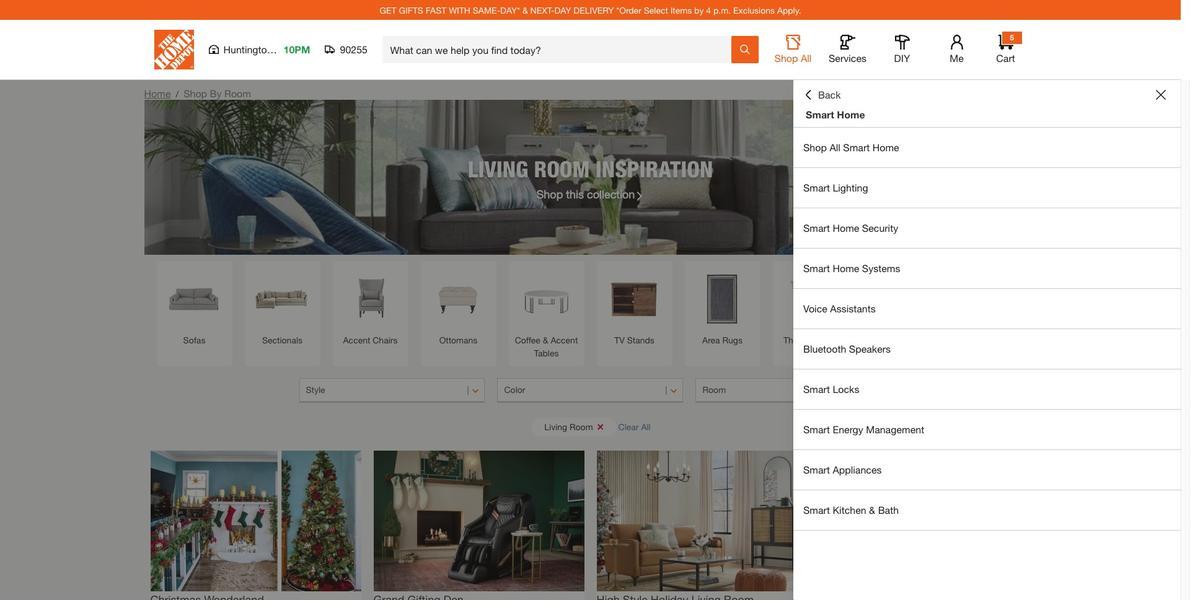 Task type: locate. For each thing, give the bounding box(es) containing it.
huntington
[[224, 43, 273, 55]]

0 vertical spatial living
[[468, 155, 529, 182]]

smart home security
[[804, 222, 899, 234]]

2 accent from the left
[[551, 335, 578, 345]]

select
[[644, 5, 669, 15]]

2 throw from the left
[[869, 335, 893, 345]]

2 horizontal spatial all
[[830, 141, 841, 153]]

2 horizontal spatial &
[[870, 504, 876, 516]]

inspiration
[[596, 155, 713, 182]]

all for shop all smart home
[[830, 141, 841, 153]]

day
[[555, 5, 572, 15]]

get
[[380, 5, 397, 15]]

bluetooth
[[804, 343, 847, 355]]

all inside menu
[[830, 141, 841, 153]]

smart for smart kitchen & bath
[[804, 504, 831, 516]]

0 horizontal spatial &
[[523, 5, 528, 15]]

throw left blankets on the bottom
[[869, 335, 893, 345]]

by
[[695, 5, 704, 15]]

3 stretchy image image from the left
[[597, 451, 808, 592]]

& up tables
[[543, 335, 549, 345]]

diy
[[895, 52, 911, 64]]

by
[[210, 87, 222, 99]]

home link
[[144, 87, 171, 99]]

living room
[[545, 421, 593, 432]]

living
[[468, 155, 529, 182], [545, 421, 568, 432]]

area rugs
[[703, 335, 743, 345]]

& left bath
[[870, 504, 876, 516]]

smart left 'locks'
[[804, 383, 831, 395]]

park
[[275, 43, 296, 55]]

bath
[[879, 504, 899, 516]]

1 horizontal spatial &
[[543, 335, 549, 345]]

bluetooth speakers
[[804, 343, 891, 355]]

smart left lighting
[[804, 182, 831, 194]]

throw
[[784, 335, 808, 345], [869, 335, 893, 345]]

tv stands image
[[603, 267, 666, 331]]

voice
[[804, 303, 828, 314]]

tv
[[615, 335, 625, 345]]

1 vertical spatial living
[[545, 421, 568, 432]]

throw left pillows
[[784, 335, 808, 345]]

smart locks link
[[794, 370, 1182, 409]]

living inside button
[[545, 421, 568, 432]]

style button
[[299, 378, 485, 403]]

1 horizontal spatial all
[[801, 52, 812, 64]]

home / shop by room
[[144, 87, 251, 99]]

all down smart home
[[830, 141, 841, 153]]

all right clear
[[642, 421, 651, 432]]

home for smart home systems
[[833, 262, 860, 274]]

shop left this
[[537, 187, 563, 201]]

room
[[225, 87, 251, 99], [534, 155, 590, 182], [703, 385, 726, 395], [570, 421, 593, 432]]

accent chairs
[[343, 335, 398, 345]]

room down area
[[703, 385, 726, 395]]

accent up tables
[[551, 335, 578, 345]]

voice assistants link
[[794, 289, 1182, 329]]

throw pillows
[[784, 335, 838, 345]]

home
[[144, 87, 171, 99], [838, 109, 866, 120], [873, 141, 900, 153], [833, 222, 860, 234], [833, 262, 860, 274]]

throw blankets image
[[867, 267, 931, 331]]

smart left kitchen
[[804, 504, 831, 516]]

style
[[306, 385, 325, 395]]

shop inside button
[[775, 52, 799, 64]]

1 horizontal spatial throw
[[869, 335, 893, 345]]

voice assistants
[[804, 303, 876, 314]]

/
[[176, 89, 179, 99]]

coffee & accent tables image
[[515, 267, 578, 331]]

living for living room inspiration
[[468, 155, 529, 182]]

smart for smart locks
[[804, 383, 831, 395]]

accent
[[343, 335, 371, 345], [551, 335, 578, 345]]

smart left energy
[[804, 424, 831, 435]]

cart
[[997, 52, 1016, 64]]

p.m.
[[714, 5, 731, 15]]

4
[[707, 5, 712, 15]]

shop down apply.
[[775, 52, 799, 64]]

smart down smart lighting
[[804, 222, 831, 234]]

shop inside menu
[[804, 141, 827, 153]]

1 accent from the left
[[343, 335, 371, 345]]

shop
[[775, 52, 799, 64], [184, 87, 207, 99], [804, 141, 827, 153], [537, 187, 563, 201]]

smart energy management
[[804, 424, 925, 435]]

2 vertical spatial &
[[870, 504, 876, 516]]

shop down smart home
[[804, 141, 827, 153]]

clear all
[[619, 421, 651, 432]]

smart energy management link
[[794, 410, 1182, 450]]

& right day*
[[523, 5, 528, 15]]

1 throw from the left
[[784, 335, 808, 345]]

0 horizontal spatial all
[[642, 421, 651, 432]]

smart for smart home systems
[[804, 262, 831, 274]]

accent left the chairs
[[343, 335, 371, 345]]

5
[[1011, 33, 1015, 42]]

huntington park
[[224, 43, 296, 55]]

cart 5
[[997, 33, 1016, 64]]

1 horizontal spatial accent
[[551, 335, 578, 345]]

kitchen
[[833, 504, 867, 516]]

0 vertical spatial all
[[801, 52, 812, 64]]

smart up voice
[[804, 262, 831, 274]]

1 vertical spatial &
[[543, 335, 549, 345]]

smart appliances link
[[794, 450, 1182, 490]]

security
[[863, 222, 899, 234]]

shop right /
[[184, 87, 207, 99]]

energy
[[833, 424, 864, 435]]

this
[[567, 187, 584, 201]]

smart
[[806, 109, 835, 120], [844, 141, 870, 153], [804, 182, 831, 194], [804, 222, 831, 234], [804, 262, 831, 274], [804, 383, 831, 395], [804, 424, 831, 435], [804, 464, 831, 476], [804, 504, 831, 516]]

tables
[[534, 348, 559, 359]]

menu containing shop all smart home
[[794, 128, 1182, 531]]

& inside coffee & accent tables
[[543, 335, 549, 345]]

sectionals
[[262, 335, 303, 345]]

smart kitchen & bath
[[804, 504, 899, 516]]

smart home
[[806, 109, 866, 120]]

lighting
[[833, 182, 869, 194]]

all for clear all
[[642, 421, 651, 432]]

0 horizontal spatial throw
[[784, 335, 808, 345]]

0 horizontal spatial accent
[[343, 335, 371, 345]]

1 horizontal spatial living
[[545, 421, 568, 432]]

smart left appliances
[[804, 464, 831, 476]]

&
[[523, 5, 528, 15], [543, 335, 549, 345], [870, 504, 876, 516]]

stretchy image image
[[150, 451, 361, 592], [374, 451, 585, 592], [597, 451, 808, 592], [820, 451, 1031, 592]]

sectionals image
[[251, 267, 314, 331]]

smart for smart home
[[806, 109, 835, 120]]

items
[[671, 5, 692, 15]]

smart down smart home
[[844, 141, 870, 153]]

1 vertical spatial all
[[830, 141, 841, 153]]

2 vertical spatial all
[[642, 421, 651, 432]]

all up back button
[[801, 52, 812, 64]]

same-
[[473, 5, 501, 15]]

shop all button
[[774, 35, 813, 65]]

0 horizontal spatial living
[[468, 155, 529, 182]]

menu
[[794, 128, 1182, 531]]

day*
[[501, 5, 520, 15]]

10pm
[[284, 43, 310, 55]]

smart down back button
[[806, 109, 835, 120]]

back button
[[804, 89, 841, 101]]

ottomans
[[440, 335, 478, 345]]



Task type: describe. For each thing, give the bounding box(es) containing it.
shop for shop this collection
[[537, 187, 563, 201]]

rugs
[[723, 335, 743, 345]]

speakers
[[850, 343, 891, 355]]

living room inspiration
[[468, 155, 713, 182]]

smart locks
[[804, 383, 860, 395]]

get gifts fast with same-day* & next-day delivery *order select items by 4 p.m. exclusions apply.
[[380, 5, 802, 15]]

with
[[449, 5, 471, 15]]

shop all smart home link
[[794, 128, 1182, 167]]

accent inside coffee & accent tables
[[551, 335, 578, 345]]

stands
[[628, 335, 655, 345]]

smart lighting link
[[794, 168, 1182, 208]]

diy button
[[883, 35, 923, 65]]

0 vertical spatial &
[[523, 5, 528, 15]]

accent chairs link
[[339, 267, 402, 347]]

smart appliances
[[804, 464, 882, 476]]

gifts
[[399, 5, 424, 15]]

shop for shop all
[[775, 52, 799, 64]]

collection
[[587, 187, 635, 201]]

What can we help you find today? search field
[[390, 37, 731, 63]]

locks
[[833, 383, 860, 395]]

smart home systems
[[804, 262, 901, 274]]

shop all
[[775, 52, 812, 64]]

me button
[[938, 35, 977, 65]]

smart for smart home security
[[804, 222, 831, 234]]

assistants
[[831, 303, 876, 314]]

smart lighting
[[804, 182, 869, 194]]

home for smart home security
[[833, 222, 860, 234]]

smart for smart energy management
[[804, 424, 831, 435]]

delivery
[[574, 5, 614, 15]]

sofas image
[[163, 267, 226, 331]]

accent chairs image
[[339, 267, 402, 331]]

clear
[[619, 421, 639, 432]]

the home depot logo image
[[154, 30, 194, 69]]

area rugs link
[[691, 267, 755, 347]]

apply.
[[778, 5, 802, 15]]

management
[[867, 424, 925, 435]]

smart kitchen & bath link
[[794, 491, 1182, 530]]

living room button
[[532, 418, 617, 436]]

*order
[[617, 5, 642, 15]]

home for smart home
[[838, 109, 866, 120]]

chairs
[[373, 335, 398, 345]]

coffee
[[515, 335, 541, 345]]

throw pillows image
[[779, 267, 843, 331]]

pillows
[[811, 335, 838, 345]]

& inside menu
[[870, 504, 876, 516]]

area rugs image
[[691, 267, 755, 331]]

room down color "button"
[[570, 421, 593, 432]]

coffee & accent tables link
[[515, 267, 578, 360]]

shop for shop all smart home
[[804, 141, 827, 153]]

me
[[950, 52, 964, 64]]

smart for smart appliances
[[804, 464, 831, 476]]

blankets
[[896, 335, 929, 345]]

sectionals link
[[251, 267, 314, 347]]

ottomans image
[[427, 267, 490, 331]]

living for living room
[[545, 421, 568, 432]]

fast
[[426, 5, 447, 15]]

tv stands link
[[603, 267, 666, 347]]

throw blankets link
[[867, 267, 931, 347]]

all for shop all
[[801, 52, 812, 64]]

feedback link image
[[1174, 210, 1191, 277]]

1 stretchy image image from the left
[[150, 451, 361, 592]]

ottomans link
[[427, 267, 490, 347]]

2 stretchy image image from the left
[[374, 451, 585, 592]]

room button
[[696, 378, 882, 403]]

exclusions
[[734, 5, 775, 15]]

room right by
[[225, 87, 251, 99]]

shop this collection link
[[537, 186, 645, 203]]

curtains & drapes image
[[956, 267, 1019, 331]]

90255 button
[[325, 43, 368, 56]]

services button
[[828, 35, 868, 65]]

sofas link
[[163, 267, 226, 347]]

clear all button
[[619, 416, 651, 439]]

throw for throw blankets
[[869, 335, 893, 345]]

area
[[703, 335, 721, 345]]

tv stands
[[615, 335, 655, 345]]

90255
[[340, 43, 368, 55]]

smart for smart lighting
[[804, 182, 831, 194]]

smart home systems link
[[794, 249, 1182, 288]]

4 stretchy image image from the left
[[820, 451, 1031, 592]]

throw for throw pillows
[[784, 335, 808, 345]]

systems
[[863, 262, 901, 274]]

coffee & accent tables
[[515, 335, 578, 359]]

room up this
[[534, 155, 590, 182]]

back
[[819, 89, 841, 100]]

next-
[[531, 5, 555, 15]]

drawer close image
[[1157, 90, 1167, 100]]

shop this collection
[[537, 187, 635, 201]]

bluetooth speakers link
[[794, 329, 1182, 369]]



Task type: vqa. For each thing, say whether or not it's contained in the screenshot.
Smart related to Smart Home
yes



